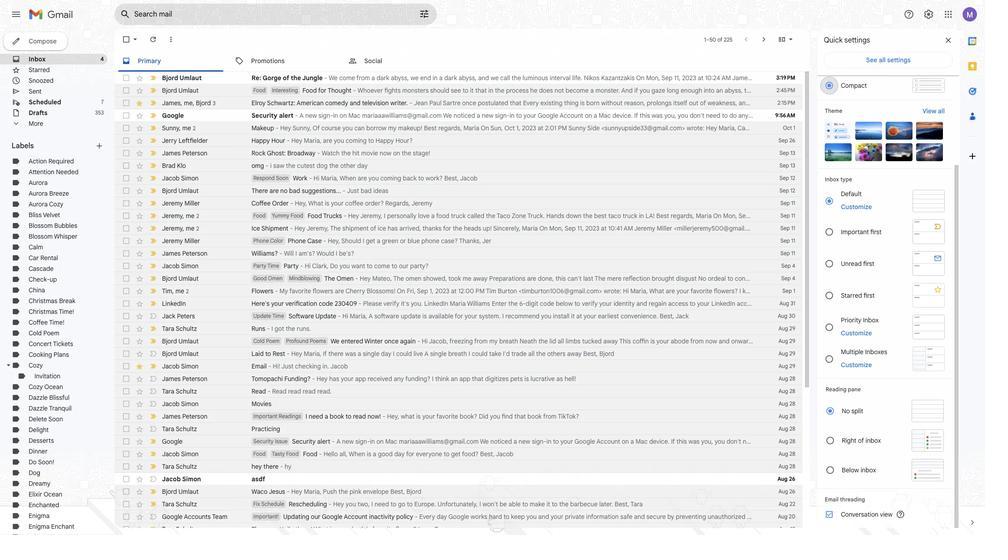 Task type: describe. For each thing, give the bounding box(es) containing it.
1 vertical spatial by
[[668, 513, 675, 521]]

inbox type element
[[825, 176, 946, 183]]

1 code from the left
[[319, 300, 333, 308]]

concert
[[29, 340, 52, 348]]

9 row from the top
[[115, 172, 803, 185]]

update time software update - hi maria, a software update is available for your system. i recommend you install it at your earliest convenience. best, jack
[[254, 312, 689, 320]]

peterson for rock ghost: broadway - watch the hit movie now on the stage!
[[182, 149, 208, 157]]

the up interesting
[[291, 74, 301, 82]]

see all settings
[[867, 56, 911, 64]]

31 row from the top
[[115, 448, 803, 460]]

1 vertical spatial don't
[[727, 438, 742, 446]]

from right 'abode' on the bottom of page
[[691, 337, 704, 345]]

cozy for cozy link
[[29, 361, 43, 370]]

side
[[588, 124, 600, 132]]

0 horizontal spatial settings
[[845, 36, 871, 45]]

re: gorge of the jungle - we come from a dark abyss, we end in a dark abyss, and we call the luminous interval life. nikos kazantzakis on mon, sep 11, 2023 at 10:24 am james peterson <james.peterson1902@gmail.com> wrote:
[[252, 74, 897, 82]]

5 schultz from the top
[[176, 500, 197, 508]]

your right know
[[760, 287, 772, 295]]

0 vertical spatial every
[[523, 99, 539, 107]]

email for email threading
[[825, 496, 839, 503]]

1 verify from the left
[[384, 300, 400, 308]]

25 row from the top
[[115, 373, 803, 385]]

2 horizontal spatial oct
[[821, 99, 831, 107]]

your left 'abode' on the bottom of page
[[657, 337, 670, 345]]

22 row from the top
[[115, 335, 803, 348]]

regards,
[[386, 199, 411, 207]]

personally
[[387, 212, 417, 220]]

2 borrow from the left
[[754, 124, 774, 132]]

into for abyss,
[[815, 86, 826, 95]]

the left floor, on the bottom right
[[837, 275, 846, 283]]

gmail image
[[29, 5, 77, 23]]

2023 left 11:11
[[760, 212, 774, 220]]

is left born
[[581, 99, 585, 107]]

labels navigation
[[0, 29, 115, 535]]

1 shipment from the left
[[343, 224, 369, 232]]

sign- up sun,
[[495, 112, 510, 120]]

schultz for read
[[176, 387, 197, 395]]

wrote: down out
[[687, 124, 705, 132]]

waco
[[252, 488, 268, 496]]

that right find
[[515, 413, 526, 421]]

of right 50
[[718, 36, 723, 43]]

4 aug 28 from the top
[[779, 413, 796, 420]]

new up all,
[[342, 438, 354, 446]]

1 horizontal spatial williams
[[903, 99, 926, 107]]

protections.
[[909, 513, 943, 521]]

row containing tim
[[115, 285, 845, 297]]

pink
[[350, 488, 362, 496]]

maria, down reflection
[[631, 287, 648, 295]]

kazantzakis
[[602, 74, 635, 82]]

me for ice
[[186, 224, 195, 232]]

12 row from the top
[[115, 210, 916, 222]]

0 vertical spatial just
[[347, 187, 359, 195]]

search mail image
[[117, 6, 133, 22]]

1 horizontal spatial come
[[374, 262, 390, 270]]

laid to rest - hey maria, if there was a single day i could live a single breath i could take i'd trade all the others away best, bjord
[[252, 350, 615, 358]]

now!
[[368, 413, 381, 421]]

2023 up enough
[[683, 74, 697, 82]]

0 horizontal spatial abyss,
[[391, 74, 409, 82]]

0 horizontal spatial my
[[388, 124, 397, 132]]

jacob simon for 29th row from the bottom
[[162, 174, 199, 182]]

1 vertical spatial inbox
[[861, 466, 877, 474]]

american
[[297, 99, 324, 107]]

33 row from the top
[[115, 473, 803, 486]]

flowers
[[313, 287, 334, 295]]

37 row from the top
[[115, 523, 803, 535]]

0 vertical spatial secure
[[825, 112, 844, 120]]

order
[[272, 199, 289, 207]]

customize for default
[[842, 203, 873, 211]]

2 linkedin from the left
[[425, 300, 449, 308]]

the left best
[[584, 212, 593, 220]]

jacob for 11th row from the bottom of the main content containing primary
[[162, 400, 180, 408]]

the up flowers
[[325, 275, 335, 283]]

your down starred first
[[865, 300, 878, 308]]

into for it
[[889, 275, 899, 283]]

sep for row containing jerry leftfielder
[[779, 137, 789, 144]]

23 row from the top
[[115, 348, 803, 360]]

11 for ice shipment - hey jeremy, the shipment of ice has arrived, thanks for the heads up! sincerely, maria on mon, sep 11, 2023 at 10:41 am jeremy miller <millerjeremy500@gmail.com> wrote: hey, has the shipment of
[[792, 225, 796, 232]]

desserts link
[[29, 437, 54, 445]]

wrote: down see all settings
[[880, 74, 897, 82]]

email threading element
[[825, 496, 946, 503]]

mon, for maria
[[724, 212, 738, 220]]

2 bad from the left
[[361, 187, 372, 195]]

poems
[[310, 338, 326, 344]]

flowers?
[[714, 287, 738, 295]]

onwards
[[732, 337, 756, 345]]

1 horizontal spatial read
[[303, 387, 316, 395]]

, for flowers - my favorite flowers are cherry blossoms! on fri, sep 1, 2023 at 12:00 pm tim burton <timburton1006@gmail.com> wrote: hi maria, what are your favorite flowers? i know your wedding is next year and
[[172, 287, 174, 295]]

umlaut for 1st row
[[180, 74, 202, 82]]

and left "call"
[[479, 74, 489, 82]]

1 horizontal spatial update
[[316, 312, 337, 320]]

2 vertical spatial pm
[[476, 287, 485, 295]]

are left done,
[[528, 275, 537, 283]]

1 horizontal spatial abyss,
[[459, 74, 477, 82]]

umlaut for 23th row from the top
[[179, 350, 199, 358]]

mateo,
[[373, 275, 392, 283]]

bjord for 34th row from the top of the main content containing primary
[[162, 488, 177, 496]]

3 schultz from the top
[[176, 425, 197, 433]]

1 horizontal spatial do
[[767, 438, 774, 446]]

0 vertical spatial inbox
[[866, 437, 882, 445]]

concert tickets link
[[29, 340, 73, 348]]

your down he
[[524, 112, 537, 120]]

priority inbox
[[842, 316, 879, 324]]

1 single from the left
[[363, 350, 380, 358]]

me for elroy
[[184, 99, 193, 107]]

27 row from the top
[[115, 398, 803, 410]]

action required link
[[29, 157, 74, 165]]

8 aug 28 from the top
[[779, 463, 796, 470]]

1 happy from the left
[[252, 137, 270, 145]]

1 horizontal spatial was
[[652, 112, 663, 120]]

sign- down now!
[[356, 438, 370, 446]]

cold poem inside labels navigation
[[29, 329, 59, 337]]

the left omen
[[394, 275, 404, 283]]

time! for coffee time!
[[49, 318, 64, 327]]

schultz for hey
[[176, 463, 197, 471]]

your up the 'earliest'
[[600, 300, 612, 308]]

food?
[[462, 450, 479, 458]]

best, down the regain
[[660, 312, 675, 320]]

sep for 23th row from the bottom of the main content containing primary
[[781, 250, 791, 257]]

christmas time!
[[29, 308, 74, 316]]

best, down tucked
[[584, 350, 598, 358]]

tomopachi
[[252, 375, 283, 383]]

0 vertical spatial cozy
[[49, 200, 63, 208]]

the up case?
[[453, 224, 463, 232]]

0 horizontal spatial alert
[[279, 112, 294, 120]]

11 for coffee order - hey, what is your coffee order? regards, jeremy
[[792, 200, 796, 206]]

11 row from the top
[[115, 197, 803, 210]]

0 horizontal spatial williams
[[467, 300, 491, 308]]

1 horizontal spatial we'll
[[822, 438, 834, 446]]

1 book from the left
[[330, 413, 344, 421]]

24 row from the top
[[115, 360, 803, 373]]

i right two,
[[372, 500, 373, 508]]

hey up hour
[[280, 124, 291, 132]]

gorge
[[263, 74, 282, 82]]

cascade link
[[29, 265, 54, 273]]

should
[[431, 86, 450, 95]]

0 horizontal spatial 1,
[[430, 287, 434, 295]]

2:45 pm
[[777, 87, 796, 94]]

jacob for 29th row from the bottom
[[162, 174, 180, 182]]

delight link
[[29, 426, 49, 434]]

32 row from the top
[[115, 460, 803, 473]]

2 shipment from the left
[[820, 224, 846, 232]]

jacob simon for 7th row from the bottom of the main content containing primary
[[162, 450, 199, 458]]

neath
[[520, 337, 537, 345]]

sign- up the course
[[319, 112, 333, 120]]

available
[[429, 312, 454, 320]]

21 row from the top
[[115, 322, 803, 335]]

is right coffin
[[651, 337, 655, 345]]

2 horizontal spatial our
[[852, 513, 861, 521]]

case
[[308, 237, 322, 245]]

2023 down showed,
[[436, 287, 450, 295]]

no inside row
[[699, 275, 707, 283]]

1 horizontal spatial access
[[748, 513, 768, 521]]

5 aug 28 from the top
[[779, 426, 796, 432]]

bjord for second row from the top
[[162, 86, 177, 95]]

day down fix schedule rescheduling - hey you two, i need to go to europe. unfortunately, i won't be able to make it to the barbecue later. best, tara
[[437, 513, 447, 521]]

theme element
[[825, 107, 843, 116]]

all right trade
[[529, 350, 535, 358]]

0 vertical spatial best
[[424, 124, 437, 132]]

hey, left what
[[387, 413, 399, 421]]

born
[[587, 99, 600, 107]]

1 sep 4 from the top
[[782, 262, 796, 269]]

14 row from the top
[[115, 235, 803, 247]]

down
[[566, 212, 582, 220]]

1 horizontal spatial sunny
[[569, 124, 586, 132]]

2 app from the left
[[460, 375, 471, 383]]

3 linkedin from the left
[[712, 300, 736, 308]]

0 horizontal spatial there
[[264, 463, 279, 471]]

0 horizontal spatial every
[[420, 513, 435, 521]]

social tab
[[341, 50, 454, 72]]

2 could from the left
[[472, 350, 488, 358]]

2 we from the left
[[491, 74, 499, 82]]

your left 20
[[777, 513, 789, 521]]

0 vertical spatial pm
[[875, 99, 884, 107]]

the left lid
[[539, 337, 548, 345]]

10 row from the top
[[115, 185, 803, 197]]

first for important first
[[871, 228, 882, 236]]

it's
[[401, 300, 410, 308]]

0 horizontal spatial into
[[704, 86, 715, 95]]

1 vertical spatial alert
[[317, 438, 331, 446]]

food up hy
[[286, 451, 299, 457]]

all inside button
[[939, 107, 946, 115]]

4 row from the top
[[115, 109, 844, 122]]

that down the process
[[510, 99, 522, 107]]

2 row from the top
[[115, 84, 839, 97]]

2 aug 29 from the top
[[779, 338, 796, 344]]

coffee for coffee time!
[[29, 318, 48, 327]]

1 horizontal spatial 1,
[[517, 124, 521, 132]]

be's?
[[339, 249, 354, 258]]

do inside labels navigation
[[29, 458, 37, 466]]

2 dark from the left
[[445, 74, 457, 82]]

sep 11 for coffee order - hey, what is your coffee order? regards, jeremy
[[781, 200, 796, 206]]

35 row from the top
[[115, 498, 803, 511]]

omen for good
[[268, 275, 283, 282]]

starred for starred link
[[29, 66, 50, 74]]

2 horizontal spatial read
[[353, 413, 366, 421]]

quick settings element
[[825, 36, 871, 52]]

the right "call"
[[512, 74, 521, 82]]

1 horizontal spatial sincerely,
[[817, 124, 845, 132]]

and left dies at the right top
[[739, 99, 750, 107]]

jer
[[483, 237, 492, 245]]

4 sep 11 from the top
[[781, 237, 796, 244]]

me for makeup
[[182, 124, 191, 132]]

2 vertical spatial inbox
[[864, 316, 879, 324]]

main content containing primary
[[115, 29, 986, 535]]

primary tab
[[115, 50, 227, 72]]

0 vertical spatial once
[[462, 99, 477, 107]]

4 james peterson from the top
[[162, 413, 208, 421]]

0 horizontal spatial has
[[329, 375, 340, 383]]

james , me , bjord 3
[[162, 99, 216, 107]]

umlaut for second row from the top
[[179, 86, 199, 95]]

later.
[[600, 500, 614, 508]]

any
[[394, 375, 404, 383]]

year
[[820, 287, 832, 295]]

13 for omg - i saw the cutest dog the other day
[[791, 162, 796, 169]]

best, up 'important! updating our google account inactivity policy - every day google works hard to keep you and your private information safe and secure by preventing unauthorized access to your google account with our built-in security protections. and keeping yo'
[[615, 500, 630, 508]]

2 verify from the left
[[582, 300, 598, 308]]

of left ice
[[371, 224, 376, 232]]

0 horizontal spatial regards,
[[439, 124, 462, 132]]

7 28 from the top
[[790, 451, 796, 457]]

0 vertical spatial when
[[340, 174, 356, 182]]

0 vertical spatial 1
[[705, 36, 707, 43]]

16 row from the top
[[115, 260, 803, 272]]

at left the 10:24
[[698, 74, 704, 82]]

we up thought
[[329, 74, 338, 82]]

all right lid
[[558, 337, 564, 345]]

bjord umlaut for second row from the top
[[162, 86, 199, 95]]

sep 13 for omg - i saw the cutest dog the other day
[[780, 162, 796, 169]]

1 vertical spatial no
[[843, 407, 851, 415]]

1 horizontal spatial regards,
[[671, 212, 695, 220]]

28 row from the top
[[115, 410, 803, 423]]

support image
[[904, 9, 915, 20]]

tara schultz for runs - i got the runs.
[[162, 325, 197, 333]]

settings image
[[924, 9, 935, 20]]

hey up "read."
[[317, 375, 328, 383]]

cold inside row
[[254, 338, 265, 344]]

we left entered
[[331, 337, 340, 345]]

cozy for cozy ocean
[[29, 383, 43, 391]]

1 read from the left
[[252, 387, 266, 395]]

omen for the
[[337, 275, 354, 283]]

schultz for runs
[[176, 325, 197, 333]]

dazzle for dazzle tranquil
[[29, 404, 48, 413]]

7 row from the top
[[115, 147, 803, 159]]

i right will
[[296, 249, 297, 258]]

my
[[280, 287, 288, 295]]

car rental link
[[29, 254, 58, 262]]

elroy
[[252, 99, 266, 107]]

and right the "comedy"
[[350, 99, 361, 107]]

0 vertical spatial by
[[765, 99, 772, 107]]

for up case?
[[443, 224, 452, 232]]

2 horizontal spatial away
[[604, 337, 618, 345]]

sep 11 for ice shipment - hey jeremy, the shipment of ice has arrived, thanks for the heads up! sincerely, maria on mon, sep 11, 2023 at 10:41 am jeremy miller <millerjeremy500@gmail.com> wrote: hey, has the shipment of
[[781, 225, 796, 232]]

0 vertical spatial do
[[730, 112, 737, 120]]

1 vertical spatial just
[[282, 362, 294, 370]]

james for 25th row from the top
[[162, 375, 181, 383]]

0 vertical spatial access
[[669, 300, 689, 308]]

2 29 from the top
[[790, 338, 796, 344]]

, for makeup - hey sunny, of course you can borrow my makeup! best regards, maria on sun, oct 1, 2023 at 2:01 pm sunny side <sunnyupside33@gmail.com> wrote: hey maria, can i borrow your makeup? sincerely, sunny
[[179, 124, 181, 132]]

promotions tab
[[228, 50, 341, 72]]

is right update
[[423, 312, 427, 320]]

0 horizontal spatial don't
[[690, 112, 705, 120]]

day down winter
[[381, 350, 392, 358]]

5 tara schultz from the top
[[162, 500, 197, 508]]

2 vertical spatial secure
[[647, 513, 666, 521]]

1 vertical spatial anything.
[[776, 438, 802, 446]]

safe
[[621, 513, 633, 521]]

1 horizontal spatial an
[[717, 86, 724, 95]]

i down the enter
[[503, 312, 504, 320]]

i left got
[[272, 325, 273, 333]]

20
[[789, 513, 796, 520]]

is right pets
[[525, 375, 529, 383]]

your down ordeal
[[698, 300, 710, 308]]

tiktok?
[[558, 413, 580, 421]]

is left next
[[800, 287, 804, 295]]

blue
[[408, 237, 420, 245]]

aurora for aurora breeze
[[29, 189, 48, 198]]

view
[[923, 107, 937, 115]]

new down practicing link
[[519, 438, 531, 446]]

6 aug 28 from the top
[[779, 438, 796, 445]]

peterson for tomopachi funding? - hey has your app received any funding? i think an app that digitizes pets is lucrative as hell!
[[182, 375, 208, 383]]

snoozed link
[[29, 77, 54, 85]]

5 28 from the top
[[790, 426, 796, 432]]

0 horizontal spatial and
[[622, 86, 633, 95]]

sep 12 for umlaut
[[780, 187, 796, 194]]

tomopachi funding? - hey has your app received any funding? i think an app that digitizes pets is lucrative as hell!
[[252, 375, 577, 383]]

for right available
[[455, 312, 463, 320]]

1 26 from the top
[[790, 137, 796, 144]]

0 horizontal spatial now
[[380, 149, 392, 157]]

nikos
[[584, 74, 600, 82]]

the down "call"
[[495, 86, 505, 95]]

a right live
[[425, 350, 429, 358]]

2 truck from the left
[[623, 212, 638, 220]]

0 vertical spatial anything.
[[739, 112, 765, 120]]

hit
[[353, 149, 360, 157]]

2 vertical spatial am
[[624, 224, 634, 232]]

3 28 from the top
[[790, 400, 796, 407]]

of up interesting
[[283, 74, 289, 82]]

advanced search options image
[[416, 5, 434, 23]]

thought
[[328, 86, 352, 95]]

hello for all,
[[324, 450, 338, 458]]

makeup - hey sunny, of course you can borrow my makeup! best regards, maria on sun, oct 1, 2023 at 2:01 pm sunny side <sunnyupside33@gmail.com> wrote: hey maria, can i borrow your makeup? sincerely, sunny
[[252, 124, 864, 132]]

process
[[506, 86, 529, 95]]

of
[[313, 124, 320, 132]]

bliss velvet link
[[29, 211, 60, 219]]

unfortunately,
[[438, 500, 478, 508]]

2 jack from the left
[[676, 312, 689, 320]]

1 horizontal spatial device.
[[650, 438, 670, 446]]

email threading
[[825, 496, 866, 503]]

1 horizontal spatial has
[[388, 224, 398, 232]]

coffee order - hey, what is your coffee order? regards, jeremy
[[252, 199, 433, 207]]

bjord for 28th row from the bottom of the main content containing primary
[[162, 187, 177, 195]]

works
[[471, 513, 488, 521]]

from right freezing
[[475, 337, 488, 345]]

email for email - hi! just checking in. jacob
[[252, 362, 267, 370]]

prolongs
[[647, 99, 672, 107]]

7
[[101, 99, 104, 105]]

view all
[[923, 107, 946, 115]]

maria left sun,
[[464, 124, 480, 132]]

burton
[[498, 287, 517, 295]]

29 row from the top
[[115, 423, 803, 435]]

umlaut for 16th row from the bottom
[[179, 337, 199, 345]]

2 horizontal spatial abyss,
[[725, 86, 743, 95]]

if
[[635, 86, 639, 95]]

everybody's
[[336, 525, 371, 533]]

sep for 26th row from the bottom
[[781, 212, 791, 219]]

2 vertical spatial it
[[547, 500, 551, 508]]

hey, up yummy food
[[295, 199, 307, 207]]

labels heading
[[12, 142, 95, 150]]

account
[[880, 300, 903, 308]]

0 vertical spatial noticed
[[454, 112, 475, 120]]

1 gaze from the left
[[652, 86, 666, 95]]

phone color phone case - hey, should i get a green or blue phone case? thanks, jer
[[254, 237, 492, 245]]

29 for laid to rest - hey maria, if there was a single day i could live a single breath i could take i'd trade all the others away best, bjord
[[790, 350, 796, 357]]

multiple
[[842, 348, 864, 356]]

0 horizontal spatial come
[[340, 74, 355, 82]]

1 borrow from the left
[[367, 124, 387, 132]]

maria, down 'please'
[[350, 312, 368, 320]]

1 vertical spatial and
[[945, 513, 956, 521]]

sep for 14th row from the top of the main content containing primary
[[781, 237, 791, 244]]

your left received
[[341, 375, 354, 383]]

1 horizontal spatial oct
[[784, 125, 793, 131]]

17 row from the top
[[115, 272, 904, 285]]

0 horizontal spatial our
[[311, 513, 321, 521]]

11:11
[[783, 212, 794, 220]]

29 for runs - i got the runs.
[[790, 325, 796, 332]]

1 dark from the left
[[377, 74, 390, 82]]

0 horizontal spatial tim
[[162, 287, 172, 295]]

0 horizontal spatial sunny
[[162, 124, 179, 132]]

0 horizontal spatial get
[[366, 237, 376, 245]]

without
[[602, 99, 623, 107]]

0 vertical spatial coming
[[346, 137, 367, 145]]

can
[[738, 124, 750, 132]]

time for party
[[268, 262, 279, 269]]

0 horizontal spatial once
[[385, 337, 399, 345]]

he
[[531, 86, 538, 95]]

3 aug 28 from the top
[[779, 400, 796, 407]]

not
[[555, 86, 564, 95]]

keeping
[[958, 513, 980, 521]]

hey down weakness,
[[707, 124, 718, 132]]

0 horizontal spatial keep
[[511, 513, 525, 521]]

2 single from the left
[[430, 350, 447, 358]]

are left cherry
[[335, 287, 344, 295]]

china link
[[29, 286, 45, 294]]

truck.
[[528, 212, 545, 220]]

sep for 22th row from the bottom of the main content containing primary
[[782, 262, 791, 269]]

0 vertical spatial we'll
[[785, 112, 797, 120]]

1 could from the left
[[396, 350, 412, 358]]

row containing jerry leftfielder
[[115, 134, 803, 147]]

important for important readings i need a book to read now! - hey, what is your favorite book? did you find that book from tiktok?
[[254, 413, 277, 420]]

2 gaze from the left
[[784, 86, 798, 95]]

2 vertical spatial 4
[[793, 275, 796, 282]]

31
[[791, 300, 796, 307]]

1 horizontal spatial you.
[[827, 86, 839, 95]]

the up private
[[560, 500, 569, 508]]

2 11 from the top
[[792, 212, 796, 219]]

1 vertical spatial what
[[650, 287, 665, 295]]

the left "6-"
[[509, 300, 518, 308]]

at down here's your verification code 230409 - please verify it's you. linkedin maria williams enter the 6-digit code below to verify your identity and regain access to your linkedin account. 230409 thanks for helping us keep your account
[[577, 312, 582, 320]]

0 horizontal spatial sincerely,
[[494, 224, 521, 232]]

i up ice
[[384, 212, 386, 220]]

2 aug 28 from the top
[[779, 388, 796, 395]]

coffee for coffee order - hey, what is your coffee order? regards, jeremy
[[252, 199, 271, 207]]

mon, for kazantzakis
[[647, 74, 661, 82]]

ice
[[378, 224, 386, 232]]

the left taco
[[486, 212, 496, 220]]

sep 13 for rock ghost: broadway - watch the hit movie now on the stage!
[[780, 150, 796, 156]]

time for software
[[273, 313, 284, 319]]

2 vertical spatial 11,
[[578, 224, 584, 232]]

jeremy , me 2 for 26th row from the bottom
[[162, 212, 199, 220]]

1 28 from the top
[[790, 375, 796, 382]]

cozy ocean
[[29, 383, 63, 391]]

the right has
[[809, 224, 819, 232]]

ocean for elixir ocean
[[44, 490, 62, 499]]

hello for there!
[[280, 525, 294, 533]]

hey, up the would
[[328, 237, 340, 245]]

2 vertical spatial was
[[689, 438, 700, 446]]

1 horizontal spatial there
[[329, 350, 344, 358]]

maria, up rescheduling
[[304, 488, 322, 496]]

security up tasty food
[[292, 438, 316, 446]]

4 inside labels navigation
[[101, 56, 104, 62]]

1 horizontal spatial away
[[568, 350, 582, 358]]

0 horizontal spatial you,
[[665, 112, 677, 120]]

ice shipment - hey jeremy, the shipment of ice has arrived, thanks for the heads up! sincerely, maria on mon, sep 11, 2023 at 10:41 am jeremy miller <millerjeremy500@gmail.com> wrote: hey, has the shipment of
[[252, 224, 854, 232]]

coffee time! link
[[29, 318, 64, 327]]

1 vertical spatial pm
[[558, 124, 568, 132]]

system.
[[479, 312, 501, 320]]

i left live
[[393, 350, 395, 358]]

chance.
[[774, 99, 796, 107]]

best, right work?
[[445, 174, 459, 182]]

1 vertical spatial back
[[403, 174, 417, 182]]

all inside button
[[880, 56, 886, 64]]

abode
[[671, 337, 689, 345]]

0 horizontal spatial breath
[[449, 350, 467, 358]]

umlaut for 34th row from the top of the main content containing primary
[[179, 488, 199, 496]]

your down here's your verification code 230409 - please verify it's you. linkedin maria williams enter the 6-digit code below to verify your identity and regain access to your linkedin account. 230409 thanks for helping us keep your account
[[584, 312, 597, 320]]

1 vertical spatial noticed
[[491, 438, 512, 446]]

best, up the go
[[391, 488, 405, 496]]

customize button for multiple inboxes
[[836, 359, 878, 370]]

us
[[842, 300, 848, 308]]

jeremy miller for 11th row from the top
[[162, 199, 200, 207]]

at left 11:11
[[775, 212, 781, 220]]

1 horizontal spatial my
[[490, 337, 498, 345]]

aurora for aurora link
[[29, 179, 48, 187]]

day up respond soon work - hi maria, when are you coming back to work? best, jacob
[[358, 162, 368, 170]]

important for important first
[[842, 228, 870, 236]]

can
[[355, 124, 365, 132]]

makeup?
[[790, 124, 816, 132]]

1 vertical spatial mariaaawilliams@gmail.com
[[399, 438, 479, 446]]

klo
[[177, 162, 186, 170]]

sep 1
[[783, 288, 796, 294]]

customize for priority inbox
[[842, 329, 873, 337]]

the left the hit
[[342, 149, 351, 157]]

2 horizontal spatial sunny
[[846, 124, 864, 132]]

hey down yummy food
[[295, 224, 306, 232]]

1 horizontal spatial tim
[[486, 287, 497, 295]]



Task type: locate. For each thing, give the bounding box(es) containing it.
umlaut for 21th row from the bottom
[[179, 275, 199, 283]]

enigma for enigma enchant
[[29, 523, 50, 531]]

time! down break at left
[[59, 308, 74, 316]]

1 vertical spatial you.
[[411, 300, 423, 308]]

1 for sep 1
[[794, 288, 796, 294]]

are down the hit
[[358, 174, 367, 182]]

aurora breeze link
[[29, 189, 69, 198]]

maria down "12:00"
[[450, 300, 466, 308]]

1 230409 from the left
[[335, 300, 357, 308]]

dark up fights
[[377, 74, 390, 82]]

1 app from the left
[[355, 375, 366, 383]]

from
[[357, 74, 370, 82], [475, 337, 488, 345], [691, 337, 704, 345], [544, 413, 557, 421]]

read
[[252, 387, 266, 395], [272, 387, 287, 395]]

1 linkedin from the left
[[162, 300, 186, 308]]

1 12 from the top
[[791, 175, 796, 181]]

you.
[[827, 86, 839, 95], [411, 300, 423, 308]]

whisper
[[54, 232, 78, 241]]

action required
[[29, 157, 74, 165]]

2 inside tim , me 2
[[186, 288, 189, 294]]

0 horizontal spatial we'll
[[785, 112, 797, 120]]

schultz for flowers
[[176, 525, 197, 533]]

whoever
[[358, 86, 383, 95]]

inbox type
[[825, 176, 853, 183]]

delete soon
[[29, 415, 63, 423]]

hi up there are no bad suggestions... - just bad ideas
[[314, 174, 320, 182]]

0 vertical spatial aug 26
[[778, 476, 796, 482]]

jacob for 14th row from the bottom
[[162, 362, 180, 370]]

jacob for 7th row from the bottom of the main content containing primary
[[162, 450, 180, 458]]

james for tenth row from the bottom of the main content containing primary
[[162, 413, 181, 421]]

jean
[[414, 99, 428, 107]]

phone inside "phone color phone case - hey, should i get a green or blue phone case? thanks, jer"
[[254, 237, 269, 244]]

2 horizontal spatial pm
[[875, 99, 884, 107]]

0 vertical spatial christmas
[[29, 297, 57, 305]]

do inside row
[[330, 262, 338, 270]]

1 bjord umlaut from the top
[[162, 74, 202, 82]]

1 aurora from the top
[[29, 179, 48, 187]]

blossom for blossom whisper
[[29, 232, 53, 241]]

we down sartre
[[443, 112, 452, 120]]

starred up snoozed
[[29, 66, 50, 74]]

1 vertical spatial it
[[572, 312, 575, 320]]

main menu image
[[11, 9, 21, 20]]

bjord for 16th row from the bottom
[[162, 337, 177, 345]]

1 jeremy miller from the top
[[162, 199, 200, 207]]

cold up concert
[[29, 329, 42, 337]]

dinner
[[29, 447, 47, 456]]

am
[[722, 74, 732, 82], [795, 212, 804, 220], [624, 224, 634, 232]]

poem inside row
[[266, 338, 280, 344]]

tara schultz for flowers - hello there! what is everybody's favorite flower? love, tara
[[162, 525, 197, 533]]

at left 4:13
[[855, 99, 861, 107]]

we'll left right
[[822, 438, 834, 446]]

main content
[[115, 29, 986, 535]]

settings inside button
[[888, 56, 911, 64]]

james for seventh row from the top of the main content containing primary
[[162, 149, 181, 157]]

0 horizontal spatial dark
[[377, 74, 390, 82]]

1 for oct 1
[[794, 125, 796, 131]]

2 enigma from the top
[[29, 523, 50, 531]]

1 vertical spatial get
[[452, 450, 461, 458]]

2 schultz from the top
[[176, 387, 197, 395]]

5 jacob simon from the top
[[162, 450, 199, 458]]

None checkbox
[[122, 35, 131, 44], [122, 86, 131, 95], [122, 99, 131, 107], [122, 136, 131, 145], [122, 161, 131, 170], [122, 186, 131, 195], [122, 199, 131, 208], [122, 211, 131, 220], [122, 236, 131, 245], [122, 274, 131, 283], [122, 287, 131, 296], [122, 312, 131, 321], [122, 349, 131, 358], [122, 362, 131, 371], [122, 374, 131, 383], [122, 400, 131, 408], [122, 425, 131, 434], [122, 437, 131, 446], [122, 450, 131, 459], [122, 512, 131, 521], [122, 525, 131, 534], [122, 35, 131, 44], [122, 86, 131, 95], [122, 99, 131, 107], [122, 136, 131, 145], [122, 161, 131, 170], [122, 186, 131, 195], [122, 199, 131, 208], [122, 211, 131, 220], [122, 236, 131, 245], [122, 274, 131, 283], [122, 287, 131, 296], [122, 312, 131, 321], [122, 349, 131, 358], [122, 362, 131, 371], [122, 374, 131, 383], [122, 400, 131, 408], [122, 425, 131, 434], [122, 437, 131, 446], [122, 450, 131, 459], [122, 512, 131, 521], [122, 525, 131, 534]]

12 for bjord umlaut
[[791, 187, 796, 194]]

0 vertical spatial coffee
[[252, 199, 271, 207]]

settings right quick
[[845, 36, 871, 45]]

do
[[730, 112, 737, 120], [767, 438, 774, 446]]

1 blossom from the top
[[29, 222, 53, 230]]

6 28 from the top
[[790, 438, 796, 445]]

jeremy
[[162, 199, 183, 207], [412, 199, 433, 207], [162, 212, 183, 220], [806, 212, 827, 220], [162, 224, 183, 232], [635, 224, 656, 232], [162, 237, 183, 245]]

0 vertical spatial was
[[652, 112, 663, 120]]

1 horizontal spatial you,
[[702, 438, 714, 446]]

security for issue
[[254, 438, 274, 445]]

2 230409 from the left
[[764, 300, 786, 308]]

we'll up oct 1
[[785, 112, 797, 120]]

cold poem inside row
[[254, 338, 280, 344]]

2 customize from the top
[[842, 329, 873, 337]]

1 vertical spatial best
[[657, 212, 670, 220]]

happy hour - hey maria, are you coming to happy hour?
[[252, 137, 413, 145]]

6 row from the top
[[115, 134, 803, 147]]

0 vertical spatial no
[[699, 275, 707, 283]]

the right last
[[595, 275, 606, 283]]

tab list inside main content
[[115, 50, 810, 72]]

jacob simon for 5th row from the bottom
[[162, 475, 201, 483]]

26 for waco jesus
[[790, 488, 796, 495]]

am right "10:41"
[[624, 224, 634, 232]]

0 vertical spatial breath
[[500, 337, 518, 345]]

itself
[[674, 99, 688, 107]]

single down winter
[[363, 350, 380, 358]]

inbox left type
[[825, 176, 840, 183]]

now right 'abode' on the bottom of page
[[706, 337, 718, 345]]

hi left clark,
[[305, 262, 311, 270]]

11, for 10:24
[[675, 74, 681, 82]]

2 tara schultz from the top
[[162, 387, 197, 395]]

poem inside labels navigation
[[43, 329, 59, 337]]

0 vertical spatial customize button
[[836, 202, 878, 212]]

google
[[162, 112, 184, 120], [538, 112, 559, 120], [162, 438, 183, 446], [575, 438, 596, 446], [162, 513, 183, 521], [322, 513, 343, 521], [449, 513, 469, 521], [791, 513, 811, 521]]

2 sep 13 from the top
[[780, 162, 796, 169]]

christmas for christmas break
[[29, 297, 57, 305]]

6 jacob simon from the top
[[162, 475, 201, 483]]

soon for delete
[[48, 415, 63, 423]]

0 vertical spatial settings
[[845, 36, 871, 45]]

row containing brad klo
[[115, 159, 803, 172]]

maria down truck.
[[522, 224, 538, 232]]

3 sep 11 from the top
[[781, 225, 796, 232]]

0 vertical spatial away
[[473, 275, 488, 283]]

sent link
[[29, 87, 42, 95]]

0 horizontal spatial linkedin
[[162, 300, 186, 308]]

two,
[[358, 500, 370, 508]]

am for jeremy
[[795, 212, 804, 220]]

make
[[530, 500, 545, 508]]

me for flowers
[[176, 287, 184, 295]]

2 horizontal spatial into
[[889, 275, 899, 283]]

first down <millerjeremy500@gmail
[[871, 228, 882, 236]]

5 row from the top
[[115, 122, 864, 134]]

coffee inside labels navigation
[[29, 318, 48, 327]]

what
[[401, 413, 415, 421]]

of down <millerjeremy500@gmail
[[848, 224, 854, 232]]

see all settings button
[[825, 52, 954, 68]]

2 sep 4 from the top
[[782, 275, 796, 282]]

able
[[509, 500, 521, 508]]

1 horizontal spatial alert
[[317, 438, 331, 446]]

0 vertical spatial 1,
[[517, 124, 521, 132]]

1 horizontal spatial jeremy,
[[361, 212, 383, 220]]

row containing sunny
[[115, 122, 864, 134]]

settings right see
[[888, 56, 911, 64]]

30 row from the top
[[115, 435, 881, 448]]

36 row from the top
[[115, 511, 986, 523]]

at left "2:01" on the right
[[538, 124, 544, 132]]

0 horizontal spatial shipment
[[343, 224, 369, 232]]

0 horizontal spatial oct
[[505, 124, 515, 132]]

we left end
[[411, 74, 419, 82]]

hello left all,
[[324, 450, 338, 458]]

love,
[[418, 525, 434, 533]]

access right the regain
[[669, 300, 689, 308]]

coffee
[[252, 199, 271, 207], [29, 318, 48, 327]]

1 jack from the left
[[162, 312, 175, 320]]

your right what
[[423, 413, 435, 421]]

0 horizontal spatial do
[[730, 112, 737, 120]]

refresh image
[[149, 35, 158, 44]]

aug 29 for email - hi! just checking in. jacob
[[779, 363, 796, 370]]

poem down got
[[266, 338, 280, 344]]

mariaaawilliams@gmail.com
[[362, 112, 442, 120], [399, 438, 479, 446]]

0 vertical spatial customize
[[842, 203, 873, 211]]

hey down coffee
[[348, 212, 359, 220]]

thing
[[564, 99, 579, 107]]

abyss
[[756, 86, 772, 95]]

maria up <millerjeremy500@gmail.com>
[[696, 212, 712, 220]]

1 13 from the top
[[791, 150, 796, 156]]

1 enigma from the top
[[29, 512, 50, 520]]

inbox for inbox type
[[825, 176, 840, 183]]

15 row from the top
[[115, 247, 803, 260]]

row containing james
[[115, 97, 976, 109]]

dark up the see
[[445, 74, 457, 82]]

jack up 'abode' on the bottom of page
[[676, 312, 689, 320]]

0 horizontal spatial important
[[254, 413, 277, 420]]

did
[[479, 413, 489, 421]]

and
[[622, 86, 633, 95], [945, 513, 956, 521]]

aug 29 for laid to rest - hey maria, if there was a single day i could live a single breath i could take i'd trade all the others away best, bjord
[[779, 350, 796, 357]]

0 horizontal spatial by
[[668, 513, 675, 521]]

tab list
[[961, 29, 986, 503], [115, 50, 810, 72]]

None checkbox
[[122, 73, 131, 82], [122, 111, 131, 120], [122, 124, 131, 133], [122, 149, 131, 158], [122, 174, 131, 183], [122, 224, 131, 233], [122, 249, 131, 258], [122, 262, 131, 271], [122, 299, 131, 308], [122, 324, 131, 333], [122, 337, 131, 346], [122, 387, 131, 396], [122, 412, 131, 421], [122, 462, 131, 471], [122, 475, 131, 484], [122, 487, 131, 496], [122, 500, 131, 509], [122, 73, 131, 82], [122, 111, 131, 120], [122, 124, 131, 133], [122, 149, 131, 158], [122, 174, 131, 183], [122, 224, 131, 233], [122, 249, 131, 258], [122, 262, 131, 271], [122, 299, 131, 308], [122, 324, 131, 333], [122, 337, 131, 346], [122, 387, 131, 396], [122, 412, 131, 421], [122, 462, 131, 471], [122, 475, 131, 484], [122, 487, 131, 496], [122, 500, 131, 509]]

0 horizontal spatial 11,
[[578, 224, 584, 232]]

0 vertical spatial 26
[[790, 137, 796, 144]]

row
[[115, 72, 897, 84], [115, 84, 839, 97], [115, 97, 976, 109], [115, 109, 844, 122], [115, 122, 864, 134], [115, 134, 803, 147], [115, 147, 803, 159], [115, 159, 803, 172], [115, 172, 803, 185], [115, 185, 803, 197], [115, 197, 803, 210], [115, 210, 916, 222], [115, 222, 854, 235], [115, 235, 803, 247], [115, 247, 803, 260], [115, 260, 803, 272], [115, 272, 904, 285], [115, 285, 845, 297], [115, 297, 903, 310], [115, 310, 803, 322], [115, 322, 803, 335], [115, 335, 803, 348], [115, 348, 803, 360], [115, 360, 803, 373], [115, 373, 803, 385], [115, 385, 803, 398], [115, 398, 803, 410], [115, 410, 803, 423], [115, 423, 803, 435], [115, 435, 881, 448], [115, 448, 803, 460], [115, 460, 803, 473], [115, 473, 803, 486], [115, 486, 803, 498], [115, 498, 803, 511], [115, 511, 986, 523], [115, 523, 803, 535]]

13 for rock ghost: broadway - watch the hit movie now on the stage!
[[791, 150, 796, 156]]

yummy food
[[272, 212, 303, 219]]

time inside party time party - hi clark, do you want to come to our party?
[[268, 262, 279, 269]]

1 vertical spatial secure
[[862, 438, 881, 446]]

what for hello there! what is everybody's favorite flower? love, tara
[[314, 525, 329, 533]]

omg - i saw the cutest dog the other day
[[252, 162, 368, 170]]

sep for 28th row from the bottom of the main content containing primary
[[780, 187, 790, 194]]

what down there are no bad suggestions... - just bad ideas
[[309, 199, 323, 207]]

secure
[[825, 112, 844, 120], [862, 438, 881, 446], [647, 513, 666, 521]]

0 horizontal spatial away
[[473, 275, 488, 283]]

aug 19
[[780, 526, 796, 533]]

into up tue,
[[815, 86, 826, 95]]

more button
[[0, 118, 107, 129]]

4 11 from the top
[[792, 237, 796, 244]]

, for elroy schwartz: american comedy and television writer. - jean paul sartre once postulated that every existing thing is born without reason, prolongs itself out of weakness, and dies by chance. on tue, oct 3, 2023 at 4:13 pm maria williams <mariaaawilliams
[[181, 99, 182, 107]]

scheduled
[[29, 98, 61, 106]]

blossom down bliss velvet link
[[29, 222, 53, 230]]

10:41
[[609, 224, 623, 232]]

inbox for inbox
[[29, 55, 46, 63]]

good omen
[[254, 275, 283, 282]]

1 horizontal spatial cold poem
[[254, 338, 280, 344]]

abyss, up fights
[[391, 74, 409, 82]]

coffee inside main content
[[252, 199, 271, 207]]

2023 right 3,
[[839, 99, 853, 107]]

1 horizontal spatial book
[[528, 413, 542, 421]]

starred inside labels navigation
[[29, 66, 50, 74]]

more image
[[167, 35, 176, 44]]

security inside security issue security alert - a new sign-in on mac mariaaawilliams@gmail.com we noticed a new sign-in to your google account on a mac device. if this was you, you don't need to do anything. if not, we'll help you secure
[[254, 438, 274, 445]]

6 tara schultz from the top
[[162, 525, 197, 533]]

your up trucks
[[331, 199, 344, 207]]

la!
[[646, 212, 655, 220]]

email inside row
[[252, 362, 267, 370]]

at left "12:00"
[[451, 287, 457, 295]]

1 vertical spatial settings
[[888, 56, 911, 64]]

1 truck from the left
[[451, 212, 466, 220]]

sep for row containing brad klo
[[780, 162, 790, 169]]

your left private
[[551, 513, 564, 521]]

1 vertical spatial coffee
[[29, 318, 48, 327]]

2 read from the left
[[272, 387, 287, 395]]

your down 9:56 am on the top right of the page
[[776, 124, 789, 132]]

tim up the enter
[[486, 287, 497, 295]]

ocean for cozy ocean
[[44, 383, 63, 391]]

0 horizontal spatial 230409
[[335, 300, 357, 308]]

thanks,
[[459, 237, 481, 245]]

inbox inside labels navigation
[[29, 55, 46, 63]]

3 row from the top
[[115, 97, 976, 109]]

bjord for 21th row from the bottom
[[162, 275, 177, 283]]

1 horizontal spatial soon
[[276, 175, 289, 181]]

please
[[363, 300, 382, 308]]

security for alert
[[252, 112, 278, 120]]

3,
[[833, 99, 838, 107]]

linkedin down tim , me 2
[[162, 300, 186, 308]]

checking
[[295, 362, 321, 370]]

food
[[303, 86, 317, 95], [254, 87, 266, 94], [308, 212, 322, 220], [254, 212, 266, 219], [291, 212, 303, 219], [303, 450, 318, 458], [254, 451, 266, 457], [286, 451, 299, 457]]

1 aug 28 from the top
[[779, 375, 796, 382]]

bjord umlaut for 1st row
[[162, 74, 202, 82]]

secure down 3,
[[825, 112, 844, 120]]

1 customize button from the top
[[836, 202, 878, 212]]

party up good
[[254, 262, 266, 269]]

2 horizontal spatial mon,
[[724, 212, 738, 220]]

0 vertical spatial time!
[[59, 308, 74, 316]]

1 row from the top
[[115, 72, 897, 84]]

11, down down
[[578, 224, 584, 232]]

1 vertical spatial coming
[[381, 174, 402, 182]]

3 jacob simon from the top
[[162, 362, 199, 370]]

calm link
[[29, 243, 43, 251]]

0 horizontal spatial mon,
[[550, 224, 564, 232]]

inboxes
[[866, 348, 888, 356]]

best
[[595, 212, 607, 220]]

flowers up here's
[[252, 287, 274, 295]]

4 28 from the top
[[790, 413, 796, 420]]

bjord umlaut for 34th row from the top of the main content containing primary
[[162, 488, 199, 496]]

2 happy from the left
[[376, 137, 394, 145]]

row containing linkedin
[[115, 297, 903, 310]]

1 jacob simon from the top
[[162, 174, 199, 182]]

1 horizontal spatial linkedin
[[425, 300, 449, 308]]

2 sep 12 from the top
[[780, 187, 796, 194]]

convenience.
[[621, 312, 659, 320]]

0 horizontal spatial access
[[669, 300, 689, 308]]

hi!
[[273, 362, 280, 370]]

once
[[462, 99, 477, 107], [385, 337, 399, 345]]

food left trucks
[[308, 212, 322, 220]]

verify down last
[[582, 300, 598, 308]]

6 schultz from the top
[[176, 525, 197, 533]]

party inside party time party - hi clark, do you want to come to our party?
[[254, 262, 266, 269]]

customize
[[842, 203, 873, 211], [842, 329, 873, 337], [842, 361, 873, 369]]

rental
[[40, 254, 58, 262]]

jacob for 22th row from the bottom of the main content containing primary
[[162, 262, 180, 270]]

tab list containing primary
[[115, 50, 810, 72]]

christmas for christmas time!
[[29, 308, 57, 316]]

yo
[[982, 513, 986, 521]]

inbox right the priority
[[864, 316, 879, 324]]

our left party?
[[399, 262, 409, 270]]

starred for starred first
[[842, 291, 863, 299]]

2 jacob simon from the top
[[162, 262, 199, 270]]

11 for williams? - will i am's? would i be's?
[[792, 250, 796, 257]]

2 13 from the top
[[791, 162, 796, 169]]

aug 26 for waco jesus
[[779, 488, 796, 495]]

get
[[366, 237, 376, 245], [452, 450, 461, 458]]

sep for 25th row from the bottom
[[781, 225, 791, 232]]

2 28 from the top
[[790, 388, 796, 395]]

0 horizontal spatial cold
[[29, 329, 42, 337]]

showed,
[[423, 275, 447, 283]]

13 row from the top
[[115, 222, 854, 235]]

color
[[270, 237, 283, 244]]

1 horizontal spatial no
[[843, 407, 851, 415]]

230409 down cherry
[[335, 300, 357, 308]]

3 tara schultz from the top
[[162, 425, 197, 433]]

0 vertical spatial time
[[268, 262, 279, 269]]

aug 29 for runs - i got the runs.
[[779, 325, 796, 332]]

0 horizontal spatial jeremy,
[[307, 224, 329, 232]]

took
[[449, 275, 461, 283]]

if
[[635, 112, 639, 120], [767, 112, 771, 120], [323, 350, 327, 358], [672, 438, 675, 446], [804, 438, 808, 446]]

enigma down enigma link
[[29, 523, 50, 531]]

0 horizontal spatial we
[[411, 74, 419, 82]]

for down next
[[809, 300, 817, 308]]

velvet
[[43, 211, 60, 219]]

away down limbs
[[568, 350, 582, 358]]

34 row from the top
[[115, 486, 803, 498]]

jacob simon for 22th row from the bottom of the main content containing primary
[[162, 262, 199, 270]]

2 vertical spatial customize
[[842, 361, 873, 369]]

on down truck.
[[540, 224, 548, 232]]

20 row from the top
[[115, 310, 803, 322]]

toggle split pane mode image
[[778, 35, 787, 44]]

flowers - hello there! what is everybody's favorite flower? love, tara
[[252, 525, 447, 533]]

flowers for flowers - hello there! what is everybody's favorite flower? love, tara
[[252, 525, 274, 533]]

2 book from the left
[[528, 413, 542, 421]]

0 vertical spatial 12
[[791, 175, 796, 181]]

0 vertical spatial cold poem
[[29, 329, 59, 337]]

2 horizontal spatial am
[[795, 212, 804, 220]]

row containing google accounts team
[[115, 511, 986, 523]]

1 dazzle from the top
[[29, 394, 48, 402]]

2 code from the left
[[540, 300, 555, 308]]

brought
[[652, 275, 675, 283]]

1 vertical spatial jeremy,
[[307, 224, 329, 232]]

call
[[501, 74, 510, 82]]

jeremy, for i
[[361, 212, 383, 220]]

get right should
[[366, 237, 376, 245]]

time up good omen
[[268, 262, 279, 269]]

2 jeremy , me 2 from the top
[[162, 224, 199, 232]]

as
[[557, 375, 563, 383]]

go
[[398, 500, 406, 508]]

cold inside labels navigation
[[29, 329, 42, 337]]

best, right food?
[[480, 450, 495, 458]]

4 bjord umlaut from the top
[[162, 275, 199, 283]]

could down again
[[396, 350, 412, 358]]

bjord for 1st row
[[162, 74, 178, 82]]

of right right
[[859, 437, 865, 445]]

1 horizontal spatial bad
[[361, 187, 372, 195]]

when down the other
[[340, 174, 356, 182]]

dazzle for dazzle blissful
[[29, 394, 48, 402]]

1 schultz from the top
[[176, 325, 197, 333]]

food down the re:
[[254, 87, 266, 94]]

update inside update time software update - hi maria, a software update is available for your system. i recommend you install it at your earliest convenience. best, jack
[[254, 313, 271, 319]]

1 vertical spatial 4
[[793, 262, 796, 269]]

reading pane element
[[826, 386, 945, 393]]

1 horizontal spatial now
[[706, 337, 718, 345]]

0 vertical spatial important
[[842, 228, 870, 236]]

0 vertical spatial jeremy miller
[[162, 199, 200, 207]]

it right the make
[[547, 500, 551, 508]]

1 horizontal spatial dark
[[445, 74, 457, 82]]

ghost:
[[267, 149, 286, 157]]

aurora for aurora cozy
[[29, 200, 48, 208]]

time! for christmas time!
[[59, 308, 74, 316]]

starred link
[[29, 66, 50, 74]]

bjord umlaut for 28th row from the bottom of the main content containing primary
[[162, 187, 199, 195]]

simon
[[181, 174, 199, 182], [181, 262, 199, 270], [181, 362, 199, 370], [181, 400, 199, 408], [181, 450, 199, 458], [182, 475, 201, 483]]

0 horizontal spatial read
[[288, 387, 301, 395]]

2 dazzle from the top
[[29, 404, 48, 413]]

8 row from the top
[[115, 159, 803, 172]]

0 vertical spatial mariaaawilliams@gmail.com
[[362, 112, 442, 120]]

unread
[[842, 260, 862, 268]]

monsters
[[403, 86, 429, 95]]

first for unread first
[[864, 260, 875, 268]]

0 vertical spatial back
[[800, 86, 814, 95]]

sep for 29th row from the bottom
[[780, 175, 790, 181]]

soon inside respond soon work - hi maria, when are you coming back to work? best, jacob
[[276, 175, 289, 181]]

1 flowers from the top
[[252, 287, 274, 295]]

information
[[587, 513, 619, 521]]

0 horizontal spatial you.
[[411, 300, 423, 308]]

james for 23th row from the bottom of the main content containing primary
[[162, 249, 181, 258]]

tara schultz for hey there - hy
[[162, 463, 197, 471]]

4 29 from the top
[[790, 363, 796, 370]]

you. up 3,
[[827, 86, 839, 95]]

oct left 3,
[[821, 99, 831, 107]]

2 sep 11 from the top
[[781, 212, 796, 219]]

1 sep 13 from the top
[[780, 150, 796, 156]]

1 horizontal spatial settings
[[888, 56, 911, 64]]

the left abyss at the right of the page
[[745, 86, 754, 95]]

1 horizontal spatial our
[[399, 262, 409, 270]]

first for starred first
[[864, 291, 875, 299]]

1 vertical spatial there
[[264, 463, 279, 471]]

away left this
[[604, 337, 618, 345]]

car rental
[[29, 254, 58, 262]]

1 vertical spatial 12
[[791, 187, 796, 194]]

1 horizontal spatial read
[[272, 387, 287, 395]]

1 horizontal spatial and
[[945, 513, 956, 521]]

time inside update time software update - hi maria, a software update is available for your system. i recommend you install it at your earliest convenience. best, jack
[[273, 313, 284, 319]]

maria
[[886, 99, 901, 107], [464, 124, 480, 132], [696, 212, 712, 220], [522, 224, 538, 232], [450, 300, 466, 308]]

1 we from the left
[[411, 74, 419, 82]]

james peterson for williams?
[[162, 249, 208, 258]]

borrow right "can" on the top of page
[[754, 124, 774, 132]]

email up with
[[825, 496, 839, 503]]

best right la!
[[657, 212, 670, 220]]

ideas
[[374, 187, 389, 195]]

0 vertical spatial inbox
[[29, 55, 46, 63]]

zone
[[512, 212, 526, 220]]

Search mail text field
[[134, 10, 394, 19]]

peters
[[177, 312, 195, 320]]

0 horizontal spatial was
[[345, 350, 356, 358]]

1 vertical spatial important
[[254, 413, 277, 420]]

1 up 31
[[794, 288, 796, 294]]

bjord umlaut for 16th row from the bottom
[[162, 337, 199, 345]]

james peterson for rock
[[162, 149, 208, 157]]

11,
[[675, 74, 681, 82], [752, 212, 758, 220], [578, 224, 584, 232]]

jeremy , me 2 for 25th row from the bottom
[[162, 224, 199, 232]]

5 bjord umlaut from the top
[[162, 337, 199, 345]]

linkedin down flowers?
[[712, 300, 736, 308]]

schwartz:
[[267, 99, 295, 107]]

1 vertical spatial cozy
[[29, 361, 43, 370]]

runs.
[[297, 325, 311, 333]]

19
[[791, 526, 796, 533]]

jeremy , me 2
[[162, 212, 199, 220], [162, 224, 199, 232]]

required
[[49, 157, 74, 165]]

by right dies at the right top
[[765, 99, 772, 107]]

0 horizontal spatial borrow
[[367, 124, 387, 132]]

tara schultz for read - read read read read.
[[162, 387, 197, 395]]

1 vertical spatial 1,
[[430, 287, 434, 295]]

and right safe
[[635, 513, 645, 521]]

0 vertical spatial come
[[340, 74, 355, 82]]

26 row from the top
[[115, 385, 803, 398]]

food right the yummy
[[291, 212, 303, 219]]

4 aug 29 from the top
[[779, 363, 796, 370]]

1 vertical spatial when
[[349, 450, 365, 458]]

enchanted
[[29, 501, 59, 509]]

case?
[[441, 237, 458, 245]]

2 jeremy miller from the top
[[162, 237, 200, 245]]

2 christmas from the top
[[29, 308, 57, 316]]

1 horizontal spatial noticed
[[491, 438, 512, 446]]

None search field
[[115, 4, 437, 25]]

12 down sep 26
[[791, 175, 796, 181]]

what for hey, what is your coffee order? regards, jeremy
[[309, 199, 323, 207]]

enigma for enigma link
[[29, 512, 50, 520]]

sep for 11th row from the top
[[781, 200, 791, 206]]

and right the year
[[834, 287, 845, 295]]

saw
[[273, 162, 285, 170]]

sep 12 down sep 26
[[780, 175, 796, 181]]

0 horizontal spatial just
[[282, 362, 294, 370]]

1 horizontal spatial by
[[765, 99, 772, 107]]

0 vertical spatial sep 4
[[782, 262, 796, 269]]

james peterson for tomopachi
[[162, 375, 208, 383]]

29 for email - hi! just checking in. jacob
[[790, 363, 796, 370]]

rock
[[252, 149, 266, 157]]

soon inside labels navigation
[[48, 415, 63, 423]]

again
[[400, 337, 416, 345]]

1 horizontal spatial every
[[523, 99, 539, 107]]

row containing jack peters
[[115, 310, 803, 322]]

makeup
[[252, 124, 274, 132]]

customize for multiple inboxes
[[842, 361, 873, 369]]

delight
[[29, 426, 49, 434]]

are up watch
[[323, 137, 332, 145]]

2 inside sunny , me 2
[[193, 125, 196, 131]]

2 james peterson from the top
[[162, 249, 208, 258]]

that up postulated at top
[[476, 86, 487, 95]]

now
[[380, 149, 392, 157], [706, 337, 718, 345]]

1 horizontal spatial secure
[[825, 112, 844, 120]]

1 bad from the left
[[289, 187, 300, 195]]

app right think
[[460, 375, 471, 383]]

0 vertical spatial it
[[470, 86, 474, 95]]

is up trucks
[[325, 199, 330, 207]]

3 james peterson from the top
[[162, 375, 208, 383]]

dazzle down cozy ocean link
[[29, 394, 48, 402]]

bjord umlaut for 23th row from the top
[[162, 350, 199, 358]]

and up convenience. on the bottom right of the page
[[637, 300, 648, 308]]

time!
[[59, 308, 74, 316], [49, 318, 64, 327]]

0 vertical spatial regards,
[[439, 124, 462, 132]]

0 vertical spatial device.
[[613, 112, 633, 120]]

8 28 from the top
[[790, 463, 796, 470]]

important!
[[254, 513, 279, 520]]

1, down showed,
[[430, 287, 434, 295]]

important inside important readings i need a book to read now! - hey, what is your favorite book? did you find that book from tiktok?
[[254, 413, 277, 420]]

older image
[[760, 35, 769, 44]]

customize button down default
[[836, 202, 878, 212]]

7 aug 28 from the top
[[779, 451, 796, 457]]

sep for seventh row from the top of the main content containing primary
[[780, 150, 790, 156]]

blossom for blossom bubbles
[[29, 222, 53, 230]]

1 customize from the top
[[842, 203, 873, 211]]

2 aurora from the top
[[29, 189, 48, 198]]



Task type: vqa. For each thing, say whether or not it's contained in the screenshot.
sep 11
yes



